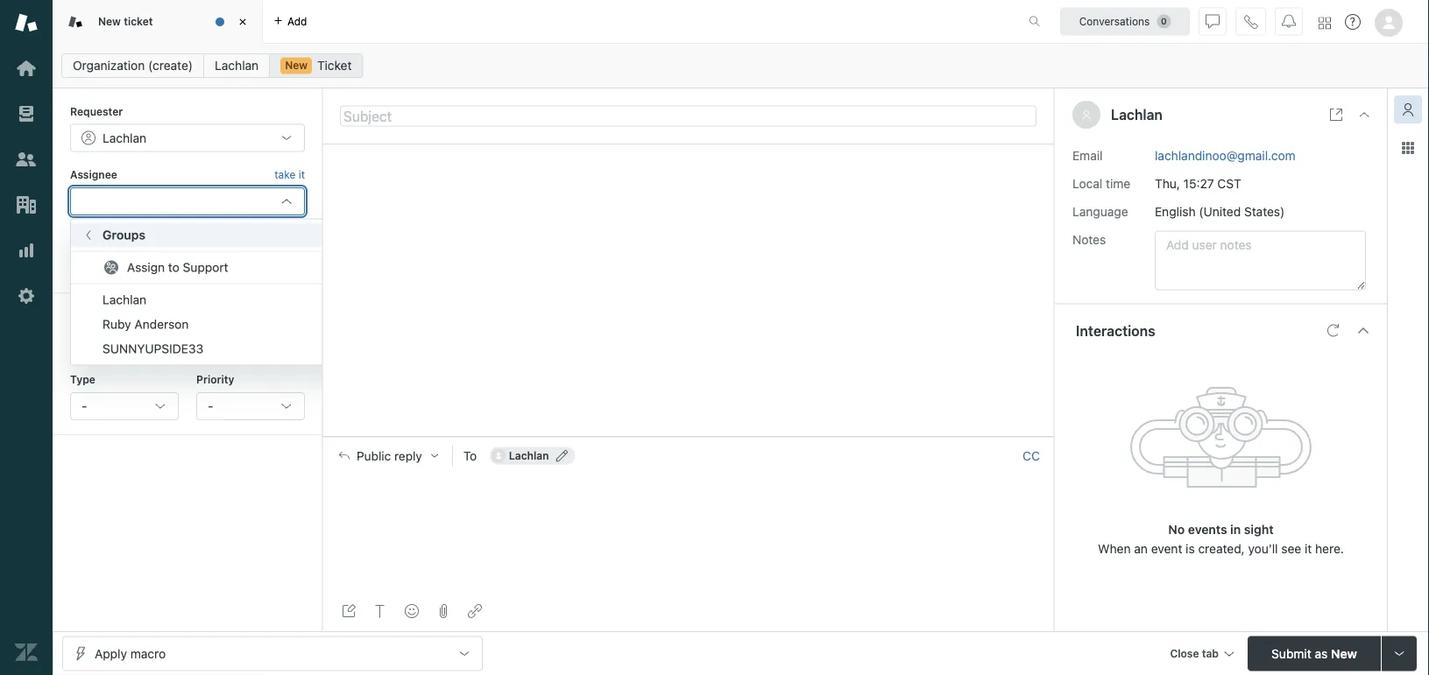 Task type: describe. For each thing, give the bounding box(es) containing it.
close
[[1170, 648, 1199, 660]]

ticket
[[124, 15, 153, 27]]

as
[[1315, 647, 1328, 661]]

notifications image
[[1282, 14, 1296, 28]]

no events in sight when an event is created, you'll see it here.
[[1098, 522, 1344, 556]]

take it button
[[274, 166, 305, 184]]

english
[[1155, 204, 1196, 219]]

lachlan up time
[[1111, 106, 1163, 123]]

local time
[[1072, 176, 1130, 191]]

15:27
[[1183, 176, 1214, 191]]

follow button
[[276, 234, 305, 250]]

to
[[463, 449, 477, 463]]

displays possible ticket submission types image
[[1392, 647, 1406, 661]]

apply
[[95, 647, 127, 661]]

an
[[1134, 542, 1148, 556]]

new ticket tab
[[53, 0, 263, 44]]

thu,
[[1155, 176, 1180, 191]]

add attachment image
[[436, 605, 450, 619]]

edit user image
[[556, 450, 568, 462]]

email
[[1072, 148, 1103, 163]]

ruby
[[103, 317, 131, 332]]

- button for priority
[[196, 393, 305, 421]]

here.
[[1315, 542, 1344, 556]]

organization (create)
[[73, 58, 193, 73]]

is
[[1186, 542, 1195, 556]]

conversations button
[[1060, 7, 1190, 35]]

macro
[[130, 647, 166, 661]]

cst
[[1217, 176, 1241, 191]]

lachlan link
[[203, 53, 270, 78]]

ticket
[[317, 58, 352, 73]]

organizations image
[[15, 194, 38, 216]]

in
[[1230, 522, 1241, 537]]

close image inside new ticket tab
[[234, 13, 251, 31]]

notes
[[1072, 232, 1106, 247]]

follow
[[276, 236, 305, 248]]

to
[[168, 260, 179, 275]]

anderson
[[134, 317, 189, 332]]

requester
[[70, 105, 123, 117]]

zendesk products image
[[1319, 17, 1331, 29]]

lachlandinoo@gmail.com
[[1155, 148, 1296, 163]]

groups option
[[71, 223, 372, 247]]

lachlan inside requester element
[[103, 130, 146, 145]]

local
[[1072, 176, 1102, 191]]

reporting image
[[15, 239, 38, 262]]

public reply
[[357, 449, 422, 463]]

assignee list box
[[70, 219, 373, 366]]

assign to support
[[127, 260, 228, 275]]

public reply button
[[323, 438, 452, 475]]

sight
[[1244, 522, 1274, 537]]

ruby anderson
[[103, 317, 189, 332]]

type
[[70, 374, 95, 386]]

organization
[[73, 58, 145, 73]]

add link (cmd k) image
[[468, 605, 482, 619]]

sunnyupside33
[[103, 342, 203, 356]]

english (united states)
[[1155, 204, 1285, 219]]

states)
[[1244, 204, 1285, 219]]

Subject field
[[340, 106, 1037, 127]]

public
[[357, 449, 391, 463]]

(united
[[1199, 204, 1241, 219]]



Task type: vqa. For each thing, say whether or not it's contained in the screenshot.
New
yes



Task type: locate. For each thing, give the bounding box(es) containing it.
close tab button
[[1162, 637, 1241, 674]]

new for new ticket
[[98, 15, 121, 27]]

0 vertical spatial close image
[[234, 13, 251, 31]]

0 vertical spatial new
[[98, 15, 121, 27]]

created,
[[1198, 542, 1245, 556]]

0 horizontal spatial - button
[[70, 393, 179, 421]]

1 vertical spatial it
[[1305, 542, 1312, 556]]

new left ticket in the left of the page
[[98, 15, 121, 27]]

lachlan up the ruby
[[103, 293, 146, 307]]

new for new
[[285, 59, 308, 71]]

it inside button
[[298, 169, 305, 181]]

- button down type
[[70, 393, 179, 421]]

take it
[[274, 169, 305, 181]]

1 - from the left
[[81, 399, 87, 414]]

it right see
[[1305, 542, 1312, 556]]

take
[[274, 169, 296, 181]]

2 - from the left
[[208, 399, 213, 414]]

support
[[183, 260, 228, 275]]

events
[[1188, 522, 1227, 537]]

reply
[[394, 449, 422, 463]]

tabs tab list
[[53, 0, 1010, 44]]

language
[[1072, 204, 1128, 219]]

assignee element
[[70, 187, 305, 215]]

main element
[[0, 0, 53, 676]]

apply macro
[[95, 647, 166, 661]]

- button for type
[[70, 393, 179, 421]]

2 vertical spatial new
[[1331, 647, 1357, 661]]

minimize composer image
[[681, 430, 695, 444]]

1 horizontal spatial it
[[1305, 542, 1312, 556]]

(create)
[[148, 58, 193, 73]]

new ticket
[[98, 15, 153, 27]]

- down priority
[[208, 399, 213, 414]]

it right take
[[298, 169, 305, 181]]

close image
[[234, 13, 251, 31], [1357, 108, 1371, 122]]

zendesk image
[[15, 641, 38, 664]]

see
[[1281, 542, 1301, 556]]

format text image
[[373, 605, 387, 619]]

it
[[298, 169, 305, 181], [1305, 542, 1312, 556]]

view more details image
[[1329, 108, 1343, 122]]

1 horizontal spatial new
[[285, 59, 308, 71]]

1 horizontal spatial close image
[[1357, 108, 1371, 122]]

0 horizontal spatial close image
[[234, 13, 251, 31]]

lachlan inside 'link'
[[215, 58, 259, 73]]

close image right view more details image
[[1357, 108, 1371, 122]]

zendesk support image
[[15, 11, 38, 34]]

lachlan down requester
[[103, 130, 146, 145]]

insert emojis image
[[405, 605, 419, 619]]

close tab
[[1170, 648, 1219, 660]]

get help image
[[1345, 14, 1361, 30]]

new
[[98, 15, 121, 27], [285, 59, 308, 71], [1331, 647, 1357, 661]]

organization (create) button
[[61, 53, 204, 78]]

0 horizontal spatial -
[[81, 399, 87, 414]]

customer context image
[[1401, 103, 1415, 117]]

0 horizontal spatial it
[[298, 169, 305, 181]]

-
[[81, 399, 87, 414], [208, 399, 213, 414]]

close image up lachlan 'link'
[[234, 13, 251, 31]]

new inside secondary element
[[285, 59, 308, 71]]

add
[[287, 15, 307, 28]]

get started image
[[15, 57, 38, 80]]

user image
[[1081, 110, 1092, 120], [1083, 111, 1090, 120]]

apps image
[[1401, 141, 1415, 155]]

assign to support option
[[71, 255, 372, 280]]

add button
[[263, 0, 318, 43]]

- down type
[[81, 399, 87, 414]]

1 vertical spatial close image
[[1357, 108, 1371, 122]]

requester element
[[70, 124, 305, 152]]

lachlan right '(create)'
[[215, 58, 259, 73]]

event
[[1151, 542, 1182, 556]]

submit
[[1272, 647, 1311, 661]]

new inside tab
[[98, 15, 121, 27]]

groups
[[103, 228, 145, 242]]

customers image
[[15, 148, 38, 171]]

0 vertical spatial it
[[298, 169, 305, 181]]

- for priority
[[208, 399, 213, 414]]

no
[[1168, 522, 1185, 537]]

1 horizontal spatial - button
[[196, 393, 305, 421]]

2 horizontal spatial new
[[1331, 647, 1357, 661]]

priority
[[196, 374, 234, 386]]

assignee
[[70, 169, 117, 181]]

0 horizontal spatial new
[[98, 15, 121, 27]]

lachlan inside assignee list box
[[103, 293, 146, 307]]

views image
[[15, 103, 38, 125]]

lachlan
[[215, 58, 259, 73], [1111, 106, 1163, 123], [103, 130, 146, 145], [103, 293, 146, 307], [509, 450, 549, 462]]

you'll
[[1248, 542, 1278, 556]]

1 - button from the left
[[70, 393, 179, 421]]

tab
[[1202, 648, 1219, 660]]

new right as
[[1331, 647, 1357, 661]]

conversations
[[1079, 15, 1150, 28]]

time
[[1106, 176, 1130, 191]]

lachlan right lachlandinoo@gmail.com 'image'
[[509, 450, 549, 462]]

interactions
[[1076, 322, 1155, 339]]

cc button
[[1023, 448, 1040, 464]]

assign
[[127, 260, 165, 275]]

secondary element
[[53, 48, 1429, 83]]

cc
[[1023, 449, 1040, 463]]

2 - button from the left
[[196, 393, 305, 421]]

submit as new
[[1272, 647, 1357, 661]]

button displays agent's chat status as invisible. image
[[1206, 14, 1220, 28]]

- for type
[[81, 399, 87, 414]]

- button down priority
[[196, 393, 305, 421]]

- button
[[70, 393, 179, 421], [196, 393, 305, 421]]

new left the ticket
[[285, 59, 308, 71]]

when
[[1098, 542, 1131, 556]]

1 vertical spatial new
[[285, 59, 308, 71]]

1 horizontal spatial -
[[208, 399, 213, 414]]

Add user notes text field
[[1155, 231, 1366, 291]]

it inside no events in sight when an event is created, you'll see it here.
[[1305, 542, 1312, 556]]

admin image
[[15, 285, 38, 308]]

draft mode image
[[342, 605, 356, 619]]

thu, 15:27 cst
[[1155, 176, 1241, 191]]

lachlandinoo@gmail.com image
[[491, 449, 505, 463]]



